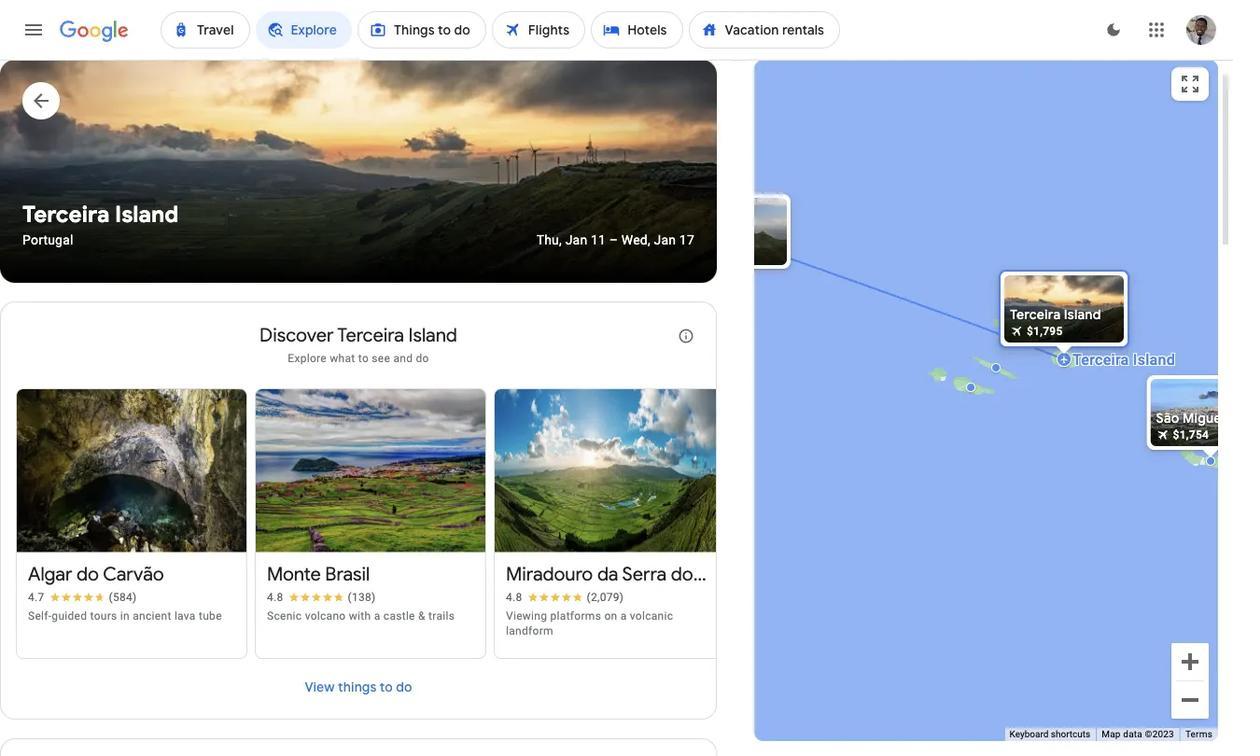 Task type: describe. For each thing, give the bounding box(es) containing it.
with
[[349, 610, 371, 623]]

4.7 out of 5 stars from 584 reviews image
[[28, 590, 137, 605]]

terms link
[[1186, 730, 1213, 740]]

©2023
[[1146, 730, 1175, 740]]

guided
[[52, 610, 87, 623]]

carvão
[[103, 563, 164, 586]]

self-
[[28, 610, 52, 623]]

algar do carvão list item
[[16, 388, 248, 659]]

algar
[[28, 563, 72, 586]]

miguel
[[1183, 410, 1225, 427]]

view
[[305, 679, 335, 696]]

volcanic
[[630, 610, 674, 623]]

2 vertical spatial terceira island
[[1073, 351, 1175, 369]]

to for do
[[380, 679, 393, 696]]

about these results image
[[664, 314, 709, 358]]

main menu image
[[22, 19, 45, 41]]

what
[[330, 352, 355, 365]]

keyboard
[[1010, 730, 1049, 740]]

4.8 for scenic
[[267, 591, 284, 604]]

(138)
[[348, 591, 376, 604]]

view things to do
[[305, 679, 412, 696]]

thu, jan 11 – wed, jan 17
[[537, 232, 695, 247]]

to for see
[[358, 352, 369, 365]]

in
[[120, 610, 130, 623]]

são miguel is
[[1156, 410, 1234, 427]]

thu,
[[537, 232, 562, 247]]

discover terceira island
[[260, 324, 458, 347]]

and
[[394, 352, 413, 365]]

wed,
[[622, 232, 651, 247]]

2 horizontal spatial do
[[416, 352, 429, 365]]

explore what to see and do
[[288, 352, 429, 365]]

scenic volcano with a castle & trails
[[267, 610, 455, 623]]

são
[[1156, 410, 1180, 427]]

english
[[254, 726, 298, 743]]

2 vertical spatial do
[[396, 679, 412, 696]]

scenic
[[267, 610, 302, 623]]

tours
[[90, 610, 117, 623]]

0 vertical spatial terceira island
[[22, 201, 179, 229]]

&
[[418, 610, 426, 623]]



Task type: locate. For each thing, give the bounding box(es) containing it.
4.8 out of 5 stars from 2,079 reviews image
[[506, 590, 624, 605]]

$1,795
[[1027, 325, 1063, 338]]

brasil
[[325, 563, 370, 586]]

explore
[[288, 352, 327, 365]]

0 horizontal spatial do
[[77, 563, 99, 586]]

4.8 inside image
[[506, 591, 523, 604]]

to left see
[[358, 352, 369, 365]]

0 horizontal spatial jan
[[566, 232, 588, 247]]

do inside list item
[[77, 563, 99, 586]]

map region
[[660, 0, 1234, 757]]

jan left 17
[[654, 232, 676, 247]]

view larger map image
[[1180, 73, 1202, 95]]

is
[[1228, 410, 1234, 427]]

monte brasil list item
[[255, 388, 488, 659]]

$1,754
[[1173, 429, 1209, 442]]

1795 US dollars text field
[[1027, 325, 1063, 338]]

a
[[374, 610, 381, 623], [621, 610, 627, 623]]

terceira island up $1,795 'text box' at the right top of page
[[1010, 306, 1101, 323]]

navigate back image
[[22, 82, 60, 120]]

tube
[[199, 610, 222, 623]]

11
[[591, 232, 606, 247]]

(2,079)
[[587, 591, 624, 604]]

2 4.8 from the left
[[506, 591, 523, 604]]

terceira island up portugal
[[22, 201, 179, 229]]

island
[[115, 201, 179, 229], [1064, 306, 1101, 323], [409, 324, 458, 347], [1133, 351, 1175, 369]]

terceira
[[22, 201, 110, 229], [1010, 306, 1061, 323], [337, 324, 404, 347], [1073, 351, 1129, 369]]

castle
[[384, 610, 415, 623]]

1 4.8 from the left
[[267, 591, 284, 604]]

loading results progress bar
[[0, 60, 1234, 64]]

keyboard shortcuts button
[[1010, 729, 1091, 742]]

terceira island up são
[[1073, 351, 1175, 369]]

1 horizontal spatial do
[[396, 679, 412, 696]]

0 vertical spatial do
[[416, 352, 429, 365]]

1 horizontal spatial a
[[621, 610, 627, 623]]

2 jan from the left
[[654, 232, 676, 247]]

0 horizontal spatial to
[[358, 352, 369, 365]]

viewing
[[506, 610, 548, 623]]

list item containing 4.8
[[494, 388, 727, 659]]

algar do carvão
[[28, 563, 164, 586]]

monte brasil
[[267, 563, 370, 586]]

terms
[[1186, 730, 1213, 740]]

4.7
[[28, 591, 44, 604]]

change appearance image
[[1092, 7, 1137, 52]]

jan left 11
[[566, 232, 588, 247]]

4.8 up scenic at the bottom left of page
[[267, 591, 284, 604]]

4.8 up 'viewing'
[[506, 591, 523, 604]]

platforms
[[551, 610, 602, 623]]

a inside 'viewing platforms on a volcanic landform'
[[621, 610, 627, 623]]

1 horizontal spatial 4.8
[[506, 591, 523, 604]]

a for with
[[374, 610, 381, 623]]

english (united states) button
[[218, 719, 408, 749]]

discover
[[260, 324, 334, 347]]

map data ©2023
[[1102, 730, 1175, 740]]

2 a from the left
[[621, 610, 627, 623]]

1 a from the left
[[374, 610, 381, 623]]

a for on
[[621, 610, 627, 623]]

4.8 for viewing
[[506, 591, 523, 604]]

1 jan from the left
[[566, 232, 588, 247]]

1 vertical spatial to
[[380, 679, 393, 696]]

jan
[[566, 232, 588, 247], [654, 232, 676, 247]]

english (united states)
[[254, 726, 393, 743]]

1754 US dollars text field
[[1173, 429, 1209, 442]]

0 vertical spatial to
[[358, 352, 369, 365]]

shortcuts
[[1051, 730, 1091, 740]]

1 vertical spatial terceira island
[[1010, 306, 1101, 323]]

1 vertical spatial do
[[77, 563, 99, 586]]

lava
[[175, 610, 196, 623]]

(584)
[[109, 591, 137, 604]]

usd
[[458, 726, 484, 743]]

a right with
[[374, 610, 381, 623]]

do right things at the bottom left of the page
[[396, 679, 412, 696]]

terceira island
[[22, 201, 179, 229], [1010, 306, 1101, 323], [1073, 351, 1175, 369]]

4.8 inside image
[[267, 591, 284, 604]]

monte
[[267, 563, 321, 586]]

keyboard shortcuts
[[1010, 730, 1091, 740]]

do
[[416, 352, 429, 365], [77, 563, 99, 586], [396, 679, 412, 696]]

states)
[[349, 726, 393, 743]]

ancient
[[133, 610, 171, 623]]

(united
[[301, 726, 346, 743]]

on
[[605, 610, 618, 623]]

see
[[372, 352, 391, 365]]

map
[[1102, 730, 1121, 740]]

1 horizontal spatial to
[[380, 679, 393, 696]]

0 horizontal spatial a
[[374, 610, 381, 623]]

a right 'on'
[[621, 610, 627, 623]]

a inside list item
[[374, 610, 381, 623]]

17
[[680, 232, 695, 247]]

things
[[338, 679, 377, 696]]

usd button
[[423, 719, 499, 749]]

0 horizontal spatial 4.8
[[267, 591, 284, 604]]

self-guided tours in ancient lava tube
[[28, 610, 222, 623]]

do right and
[[416, 352, 429, 365]]

to right things at the bottom left of the page
[[380, 679, 393, 696]]

list item
[[494, 388, 727, 659]]

–
[[610, 232, 618, 247]]

portugal
[[22, 232, 73, 247]]

1 horizontal spatial jan
[[654, 232, 676, 247]]

volcano
[[305, 610, 346, 623]]

viewing platforms on a volcanic landform
[[506, 610, 674, 638]]

landform
[[506, 625, 554, 638]]

to
[[358, 352, 369, 365], [380, 679, 393, 696]]

data
[[1124, 730, 1143, 740]]

do up 4.7 out of 5 stars from 584 reviews image
[[77, 563, 99, 586]]

4.8
[[267, 591, 284, 604], [506, 591, 523, 604]]

trails
[[429, 610, 455, 623]]

4.8 out of 5 stars from 138 reviews image
[[267, 590, 376, 605]]



Task type: vqa. For each thing, say whether or not it's contained in the screenshot.
Terms link
yes



